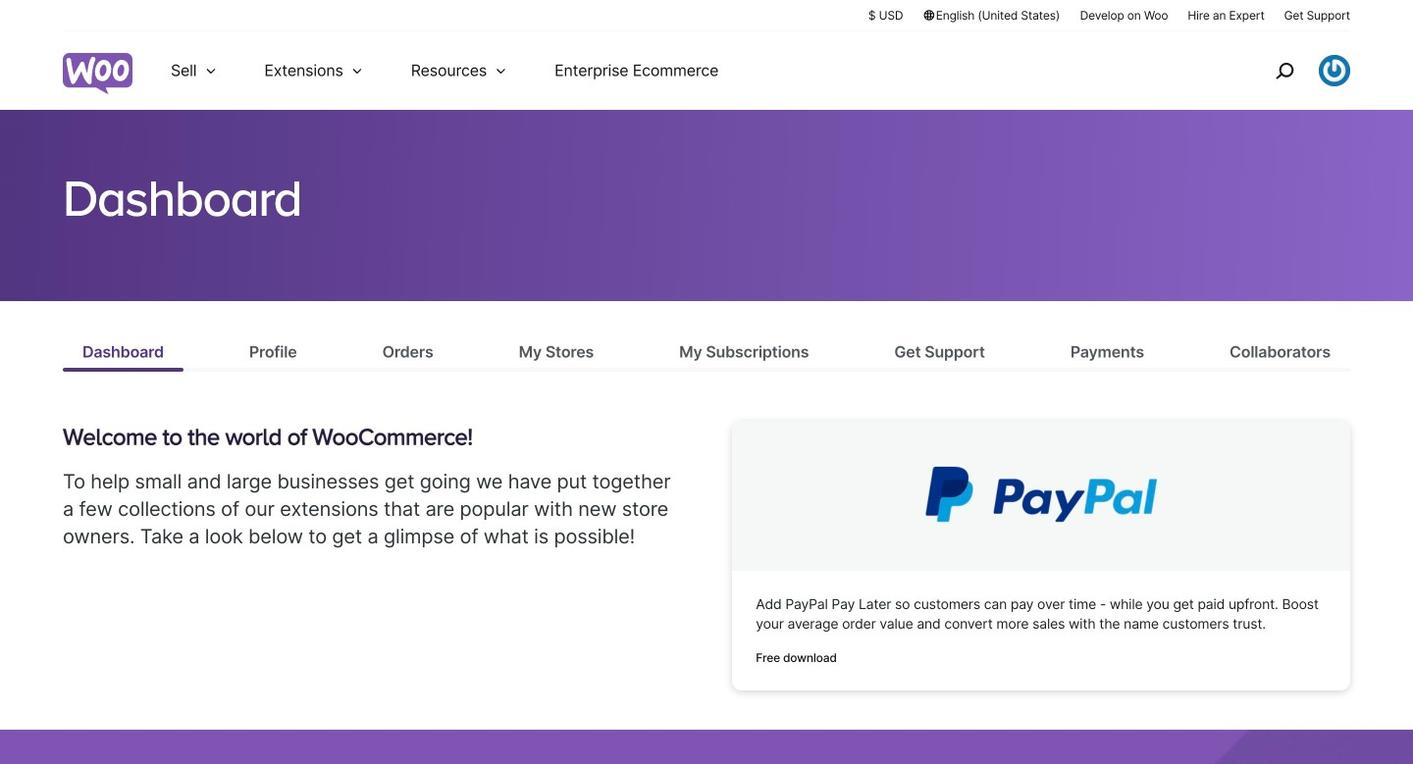 Task type: vqa. For each thing, say whether or not it's contained in the screenshot.
Service navigation menu element
yes



Task type: describe. For each thing, give the bounding box(es) containing it.
service navigation menu element
[[1234, 39, 1351, 103]]



Task type: locate. For each thing, give the bounding box(es) containing it.
search image
[[1269, 55, 1301, 86]]

open account menu image
[[1319, 55, 1351, 86]]



